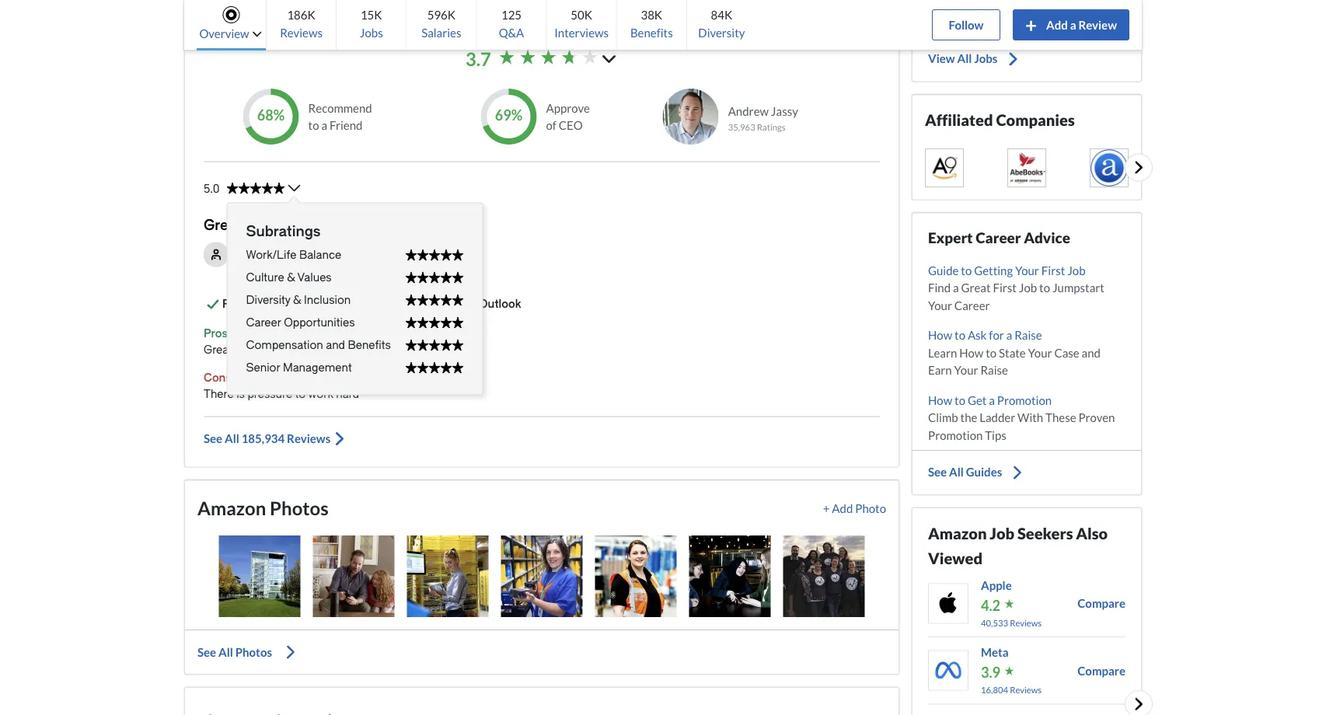 Task type: locate. For each thing, give the bounding box(es) containing it.
40,533 reviews
[[982, 618, 1042, 629]]

reviews
[[276, 19, 346, 41], [280, 26, 323, 40], [287, 432, 331, 446], [1010, 618, 1042, 629], [1010, 685, 1042, 696]]

software
[[235, 248, 283, 261]]

all inside 'link'
[[958, 52, 972, 66]]

follow button
[[929, 6, 1126, 38], [933, 9, 1001, 40]]

how for ask
[[929, 328, 953, 342]]

1 vertical spatial compare link
[[1078, 662, 1126, 680]]

1 horizontal spatial work
[[358, 343, 383, 356]]

0 horizontal spatial follow
[[949, 18, 984, 32]]

40,533
[[982, 618, 1009, 629]]

ceo down approve
[[559, 118, 583, 132]]

0 vertical spatial work
[[358, 343, 383, 356]]

all
[[958, 52, 972, 66], [225, 432, 239, 446], [950, 465, 964, 479], [219, 645, 233, 659]]

business outlook
[[428, 298, 521, 311]]

reviews down 186k
[[280, 26, 323, 40]]

interviews
[[555, 26, 609, 40]]

subratings
[[246, 223, 321, 239]]

596k
[[428, 7, 456, 21]]

the
[[961, 410, 978, 424]]

amazon for amazon job seekers also viewed
[[929, 524, 987, 543]]

recommend down culture
[[222, 298, 292, 311]]

status for senior management
[[406, 362, 464, 374]]

internship up work/life
[[245, 217, 314, 234]]

to down guide to getting your first job link
[[1040, 281, 1051, 295]]

amazon up viewed
[[929, 524, 987, 543]]

38k
[[641, 7, 663, 21]]

work right remote
[[358, 343, 383, 356]]

jobs down 15k
[[360, 26, 383, 40]]

0 vertical spatial ceo
[[559, 118, 583, 132]]

next button image
[[1131, 158, 1148, 177]]

see inside see all 185,934 reviews link
[[204, 432, 223, 446]]

first down getting
[[994, 281, 1017, 295]]

follow button for add a review link
[[933, 9, 1001, 40]]

jobs
[[360, 26, 383, 40], [975, 52, 998, 66]]

career up compensation,
[[246, 316, 281, 329]]

1 horizontal spatial add
[[1047, 18, 1069, 32]]

next button image
[[1131, 695, 1148, 714]]

how up learn
[[929, 328, 953, 342]]

0 horizontal spatial internship
[[245, 217, 314, 234]]

1 horizontal spatial jobs
[[975, 52, 998, 66]]

seekers
[[1018, 524, 1074, 543]]

a left the review
[[1071, 18, 1077, 32]]

1 horizontal spatial promotion
[[998, 393, 1052, 407]]

getting
[[975, 263, 1014, 277]]

1 vertical spatial &
[[293, 294, 301, 306]]

2 vertical spatial how
[[929, 393, 953, 407]]

1 vertical spatial add
[[833, 501, 853, 515]]

2 vertical spatial job
[[990, 524, 1015, 543]]

andrew jassy 35,963 ratings
[[729, 104, 799, 133]]

remote
[[318, 343, 355, 356]]

0 vertical spatial amazon
[[204, 19, 273, 41]]

how up climb
[[929, 393, 953, 407]]

1 vertical spatial promotion
[[929, 428, 983, 442]]

1 horizontal spatial internship
[[360, 248, 413, 261]]

add left the review
[[1047, 18, 1069, 32]]

status for diversity & inclusion
[[406, 294, 464, 306]]

benefits down approval
[[348, 339, 391, 351]]

first up jumpstart
[[1042, 263, 1066, 277]]

& up career opportunities
[[293, 294, 301, 306]]

a right for
[[1007, 328, 1013, 342]]

amazon photo of: missing value image
[[219, 536, 301, 617], [313, 536, 395, 617], [407, 536, 489, 617], [501, 536, 583, 617], [595, 536, 677, 617], [690, 536, 771, 617], [784, 536, 865, 617]]

how to ask for a raise link
[[929, 326, 1126, 344]]

work inside cons there is pressure to work hard
[[308, 388, 334, 400]]

career up ask
[[955, 298, 991, 312]]

0 vertical spatial see
[[204, 432, 223, 446]]

1 vertical spatial compare
[[1078, 664, 1126, 678]]

1 amazon photo of: missing value image from the left
[[219, 536, 301, 617]]

promotion up with
[[998, 393, 1052, 407]]

15k jobs
[[360, 7, 383, 40]]

photos
[[270, 497, 329, 519], [235, 645, 272, 659]]

reviews for amazon reviews
[[276, 19, 346, 41]]

0 vertical spatial job
[[1068, 263, 1086, 277]]

0 horizontal spatial benefits
[[348, 339, 391, 351]]

amazon down 185,934
[[198, 497, 266, 519]]

state
[[1000, 346, 1026, 360]]

raise up the state
[[1015, 328, 1043, 342]]

great down pros
[[204, 343, 233, 356]]

1 vertical spatial first
[[994, 281, 1017, 295]]

& down work/life balance
[[287, 271, 295, 284]]

see inside see all guides link
[[929, 465, 947, 479]]

to left "get"
[[955, 393, 966, 407]]

0 vertical spatial great
[[204, 217, 242, 234]]

business
[[428, 298, 477, 311]]

add right + on the right bottom of page
[[833, 501, 853, 515]]

2 vertical spatial amazon
[[929, 524, 987, 543]]

job left seekers
[[990, 524, 1015, 543]]

1 vertical spatial job
[[1020, 281, 1038, 295]]

2 vertical spatial see
[[198, 645, 216, 659]]

1 vertical spatial recommend
[[222, 298, 292, 311]]

1 horizontal spatial and
[[1082, 346, 1101, 360]]

status
[[227, 182, 285, 194], [406, 249, 464, 261], [406, 272, 464, 283], [406, 294, 464, 306], [406, 317, 464, 329], [406, 339, 464, 351], [406, 362, 464, 374]]

how
[[929, 328, 953, 342], [960, 346, 984, 360], [929, 393, 953, 407]]

amazon president and ceo andrew jassy image
[[663, 89, 719, 145]]

reviews left '15k jobs'
[[276, 19, 346, 41]]

0 horizontal spatial job
[[990, 524, 1015, 543]]

amazon photos
[[198, 497, 329, 519]]

job inside amazon job seekers also viewed
[[990, 524, 1015, 543]]

1 vertical spatial career
[[955, 298, 991, 312]]

pressure
[[248, 388, 293, 400]]

how to get a promotion link
[[929, 391, 1126, 409]]

186k
[[287, 7, 316, 21]]

2 amazon photo of: missing value image from the left
[[313, 536, 395, 617]]

a right find
[[954, 281, 959, 295]]

0 vertical spatial compare
[[1078, 597, 1126, 611]]

follow up view all jobs 'link' at right top
[[1010, 15, 1045, 29]]

follow up view all jobs
[[949, 18, 984, 32]]

reviews right 40,533
[[1010, 618, 1042, 629]]

compare link for 3.9
[[1078, 662, 1126, 680]]

6 amazon photo of: missing value image from the left
[[690, 536, 771, 617]]

to left 'friend'
[[308, 118, 319, 132]]

0 vertical spatial internship
[[245, 217, 314, 234]]

a9.com, inc. image
[[926, 148, 964, 187]]

to right guide
[[962, 263, 972, 277]]

all for jobs
[[958, 52, 972, 66]]

your right getting
[[1016, 263, 1040, 277]]

former
[[240, 269, 273, 280]]

add
[[1047, 18, 1069, 32], [833, 501, 853, 515]]

diversity
[[699, 26, 746, 40], [246, 294, 291, 306]]

ceo approval
[[323, 298, 397, 311]]

0 horizontal spatial raise
[[981, 363, 1009, 377]]

reviews right the 16,804
[[1010, 685, 1042, 696]]

recommend to a friend
[[308, 101, 372, 132]]

1 vertical spatial internship
[[360, 248, 413, 261]]

see inside the see all photos link
[[198, 645, 216, 659]]

work/life balance
[[246, 248, 342, 261]]

management
[[283, 361, 352, 374]]

compensation
[[246, 339, 323, 351]]

diversity down culture
[[246, 294, 291, 306]]

amazon
[[204, 19, 273, 41], [198, 497, 266, 519], [929, 524, 987, 543]]

your
[[1016, 263, 1040, 277], [929, 298, 953, 312], [1029, 346, 1053, 360], [955, 363, 979, 377]]

job
[[1068, 263, 1086, 277], [1020, 281, 1038, 295], [990, 524, 1015, 543]]

balance
[[299, 248, 342, 261]]

2 compare from the top
[[1078, 664, 1126, 678]]

a inside how to ask for a raise learn how to state your case and earn your raise
[[1007, 328, 1013, 342]]

raise
[[1015, 328, 1043, 342], [981, 363, 1009, 377]]

0 horizontal spatial add
[[833, 501, 853, 515]]

year
[[373, 269, 393, 280]]

1 vertical spatial amazon
[[198, 497, 266, 519]]

40,533 reviews link
[[982, 616, 1042, 631]]

2 compare link from the top
[[1078, 662, 1126, 680]]

work
[[358, 343, 383, 356], [308, 388, 334, 400]]

proven
[[1079, 410, 1116, 424]]

0 vertical spatial &
[[287, 271, 295, 284]]

125 q&a
[[499, 7, 524, 40]]

to inside cons there is pressure to work hard
[[295, 388, 306, 400]]

follow for view all jobs 'link' at right top the follow button
[[1010, 15, 1045, 29]]

0 horizontal spatial work
[[308, 388, 334, 400]]

amazon left '186k reviews'
[[204, 19, 273, 41]]

raise down the state
[[981, 363, 1009, 377]]

0 vertical spatial recommend
[[308, 101, 372, 115]]

culture
[[246, 271, 284, 284]]

all for 185,934
[[225, 432, 239, 446]]

0 vertical spatial jobs
[[360, 26, 383, 40]]

50k
[[571, 7, 593, 21]]

apple link
[[982, 577, 1042, 594]]

to down senior management
[[295, 388, 306, 400]]

0 vertical spatial first
[[1042, 263, 1066, 277]]

ceo inside approve of ceo
[[559, 118, 583, 132]]

a left 'friend'
[[322, 118, 327, 132]]

1 vertical spatial diversity
[[246, 294, 291, 306]]

get
[[968, 393, 987, 407]]

benefits down 38k
[[631, 26, 673, 40]]

&
[[287, 271, 295, 284], [293, 294, 301, 306]]

career opportunities
[[246, 316, 355, 329]]

a inside the "guide to getting your first job find a great first job to jumpstart your career"
[[954, 281, 959, 295]]

and down opportunities
[[326, 339, 345, 351]]

promotion down climb
[[929, 428, 983, 442]]

overview
[[199, 26, 249, 40]]

expert
[[929, 228, 974, 246]]

0 horizontal spatial recommend
[[222, 298, 292, 311]]

work inside pros great compensation, remote work available
[[358, 343, 383, 356]]

35,963
[[729, 122, 756, 133]]

compare link for 4.2
[[1078, 595, 1126, 613]]

internship up year
[[360, 248, 413, 261]]

1 horizontal spatial diversity
[[699, 26, 746, 40]]

0 horizontal spatial promotion
[[929, 428, 983, 442]]

jobs right view
[[975, 52, 998, 66]]

1 compare from the top
[[1078, 597, 1126, 611]]

84k diversity
[[699, 7, 746, 40]]

2 vertical spatial career
[[246, 316, 281, 329]]

development
[[286, 248, 357, 261]]

and inside how to ask for a raise learn how to state your case and earn your raise
[[1082, 346, 1101, 360]]

0 vertical spatial how
[[929, 328, 953, 342]]

great down getting
[[962, 281, 991, 295]]

1 horizontal spatial recommend
[[308, 101, 372, 115]]

great down "5.0"
[[204, 217, 242, 234]]

advanced book exchange inc. image
[[1008, 148, 1047, 187]]

a inside how to get a promotion climb the ladder with these proven promotion tips
[[990, 393, 995, 407]]

amazon inside amazon job seekers also viewed
[[929, 524, 987, 543]]

follow button up view all jobs 'link' at right top
[[929, 6, 1126, 38]]

1 vertical spatial work
[[308, 388, 334, 400]]

follow button up view all jobs
[[933, 9, 1001, 40]]

1 vertical spatial jobs
[[975, 52, 998, 66]]

internship
[[245, 217, 314, 234], [360, 248, 413, 261]]

opportunity
[[318, 217, 400, 234]]

1 horizontal spatial follow
[[1010, 15, 1045, 29]]

approval
[[350, 298, 397, 311]]

1 horizontal spatial ceo
[[559, 118, 583, 132]]

ceo up opportunities
[[323, 298, 347, 311]]

guide to getting your first job find a great first job to jumpstart your career
[[929, 263, 1105, 312]]

1 horizontal spatial benefits
[[631, 26, 673, 40]]

4 amazon photo of: missing value image from the left
[[501, 536, 583, 617]]

how inside how to get a promotion climb the ladder with these proven promotion tips
[[929, 393, 953, 407]]

1 vertical spatial great
[[962, 281, 991, 295]]

see
[[204, 432, 223, 446], [929, 465, 947, 479], [198, 645, 216, 659]]

and right case
[[1082, 346, 1101, 360]]

a right "get"
[[990, 393, 995, 407]]

amazon job seekers also viewed
[[929, 524, 1108, 568]]

great
[[204, 217, 242, 234], [962, 281, 991, 295], [204, 343, 233, 356]]

0 vertical spatial compare link
[[1078, 595, 1126, 613]]

career up getting
[[976, 228, 1022, 246]]

1 compare link from the top
[[1078, 595, 1126, 613]]

0 horizontal spatial ceo
[[323, 298, 347, 311]]

5 amazon photo of: missing value image from the left
[[595, 536, 677, 617]]

than
[[345, 269, 366, 280]]

job up jumpstart
[[1068, 263, 1086, 277]]

recommend up 'friend'
[[308, 101, 372, 115]]

status for work/life balance
[[406, 249, 464, 261]]

follow button for view all jobs 'link' at right top
[[929, 6, 1126, 38]]

job down guide to getting your first job link
[[1020, 281, 1038, 295]]

recommend for recommend to a friend
[[308, 101, 372, 115]]

promotion
[[998, 393, 1052, 407], [929, 428, 983, 442]]

1 vertical spatial see
[[929, 465, 947, 479]]

work down management
[[308, 388, 334, 400]]

a inside 'recommend to a friend'
[[322, 118, 327, 132]]

all for photos
[[219, 645, 233, 659]]

see for see all guides
[[929, 465, 947, 479]]

2 horizontal spatial job
[[1068, 263, 1086, 277]]

how down ask
[[960, 346, 984, 360]]

1 horizontal spatial raise
[[1015, 328, 1043, 342]]

jobs inside 'link'
[[975, 52, 998, 66]]

diversity down 84k
[[699, 26, 746, 40]]

ceo
[[559, 118, 583, 132], [323, 298, 347, 311]]

2 vertical spatial great
[[204, 343, 233, 356]]



Task type: vqa. For each thing, say whether or not it's contained in the screenshot.
the 186K
yes



Task type: describe. For each thing, give the bounding box(es) containing it.
apple
[[982, 578, 1012, 592]]

5.0
[[204, 183, 220, 196]]

great inside the "guide to getting your first job find a great first job to jumpstart your career"
[[962, 281, 991, 295]]

for
[[990, 328, 1005, 342]]

view
[[929, 52, 956, 66]]

affiliated companies
[[926, 111, 1075, 129]]

compare for 4.2
[[1078, 597, 1126, 611]]

ratings
[[757, 122, 786, 133]]

0 horizontal spatial jobs
[[360, 26, 383, 40]]

50k interviews
[[555, 7, 609, 40]]

view all jobs
[[929, 52, 998, 66]]

see all 185,934 reviews link
[[204, 416, 880, 448]]

affiliated
[[926, 111, 994, 129]]

how to get a promotion climb the ladder with these proven promotion tips
[[929, 393, 1116, 442]]

amazon reviews
[[204, 19, 346, 41]]

case
[[1055, 346, 1080, 360]]

596k salaries
[[422, 7, 462, 40]]

great inside pros great compensation, remote work available
[[204, 343, 233, 356]]

values
[[298, 271, 332, 284]]

compare for 3.9
[[1078, 664, 1126, 678]]

1 vertical spatial how
[[960, 346, 984, 360]]

how to ask for a raise learn how to state your case and earn your raise
[[929, 328, 1101, 377]]

see all guides link
[[913, 463, 1142, 482]]

0 horizontal spatial first
[[994, 281, 1017, 295]]

1 vertical spatial raise
[[981, 363, 1009, 377]]

amazon for amazon photos
[[198, 497, 266, 519]]

1 vertical spatial benefits
[[348, 339, 391, 351]]

alexa internet, inc. image
[[1090, 148, 1129, 187]]

0 horizontal spatial diversity
[[246, 294, 291, 306]]

cons
[[204, 372, 232, 385]]

friend
[[330, 118, 363, 132]]

reviews right 185,934
[[287, 432, 331, 446]]

jumpstart
[[1053, 281, 1105, 295]]

inclusion
[[304, 294, 351, 306]]

with
[[1018, 410, 1044, 424]]

recommend for recommend
[[222, 298, 292, 311]]

amazon for amazon reviews
[[204, 19, 273, 41]]

guide to getting your first job link
[[929, 262, 1126, 279]]

of
[[546, 118, 557, 132]]

0 vertical spatial benefits
[[631, 26, 673, 40]]

q&a
[[499, 26, 524, 40]]

guide
[[929, 263, 959, 277]]

to left ask
[[955, 328, 966, 342]]

diversity & inclusion
[[246, 294, 351, 306]]

38k benefits
[[631, 7, 673, 40]]

& for inclusion
[[293, 294, 301, 306]]

to inside how to get a promotion climb the ladder with these proven promotion tips
[[955, 393, 966, 407]]

+ add photo
[[823, 501, 887, 515]]

add a review link
[[1013, 9, 1130, 40]]

is
[[237, 388, 245, 400]]

+ add photo link
[[823, 500, 887, 517]]

status for career opportunities
[[406, 317, 464, 329]]

+
[[823, 501, 830, 515]]

see for see all photos
[[198, 645, 216, 659]]

ask
[[968, 328, 987, 342]]

expert career advice
[[929, 228, 1071, 246]]

employee,
[[275, 269, 323, 280]]

7 amazon photo of: missing value image from the left
[[784, 536, 865, 617]]

viewed
[[929, 549, 983, 568]]

advice
[[1024, 228, 1071, 246]]

approve
[[546, 101, 590, 115]]

follow for the follow button for add a review link
[[949, 18, 984, 32]]

reviews for 186k reviews
[[280, 26, 323, 40]]

pros
[[204, 327, 228, 340]]

0 vertical spatial diversity
[[699, 26, 746, 40]]

pros great compensation, remote work available
[[204, 327, 431, 356]]

culture & values
[[246, 271, 332, 284]]

learn
[[929, 346, 958, 360]]

& for values
[[287, 271, 295, 284]]

cons there is pressure to work hard
[[204, 372, 359, 400]]

climb
[[929, 410, 959, 424]]

0 vertical spatial career
[[976, 228, 1022, 246]]

add a review
[[1047, 18, 1118, 32]]

tips
[[986, 428, 1007, 442]]

1 vertical spatial ceo
[[323, 298, 347, 311]]

185,934
[[242, 432, 285, 446]]

work/life
[[246, 248, 297, 261]]

status for compensation and benefits
[[406, 339, 464, 351]]

available
[[386, 343, 431, 356]]

compensation and benefits
[[246, 339, 391, 351]]

0 vertical spatial promotion
[[998, 393, 1052, 407]]

see all guides
[[929, 465, 1003, 479]]

0 vertical spatial photos
[[270, 497, 329, 519]]

compensation,
[[235, 343, 315, 356]]

how for get
[[929, 393, 953, 407]]

1 horizontal spatial first
[[1042, 263, 1066, 277]]

reviews for 40,533 reviews
[[1010, 618, 1042, 629]]

see all photos
[[198, 645, 272, 659]]

your down find
[[929, 298, 953, 312]]

outlook
[[479, 298, 521, 311]]

0 vertical spatial add
[[1047, 18, 1069, 32]]

view all jobs link
[[929, 50, 1126, 69]]

companies
[[997, 111, 1075, 129]]

apple logo image
[[929, 584, 968, 623]]

16,804 reviews
[[982, 685, 1042, 696]]

15k
[[361, 7, 382, 21]]

125
[[502, 7, 522, 21]]

there
[[204, 388, 234, 400]]

senior
[[246, 361, 280, 374]]

great internship opportunity
[[204, 217, 400, 234]]

1 vertical spatial photos
[[235, 645, 272, 659]]

career inside the "guide to getting your first job find a great first job to jumpstart your career"
[[955, 298, 991, 312]]

former employee, less than 1 year
[[240, 269, 393, 280]]

less
[[325, 269, 343, 280]]

reviews for 16,804 reviews
[[1010, 685, 1042, 696]]

your down how to ask for a raise link
[[1029, 346, 1053, 360]]

1
[[368, 269, 371, 280]]

to inside 'recommend to a friend'
[[308, 118, 319, 132]]

these
[[1046, 410, 1077, 424]]

1 horizontal spatial job
[[1020, 281, 1038, 295]]

your right earn
[[955, 363, 979, 377]]

see for see all 185,934 reviews
[[204, 432, 223, 446]]

andrew
[[729, 104, 769, 118]]

0 horizontal spatial and
[[326, 339, 345, 351]]

3 amazon photo of: missing value image from the left
[[407, 536, 489, 617]]

hard
[[336, 388, 359, 400]]

photo
[[856, 501, 887, 515]]

0 vertical spatial raise
[[1015, 328, 1043, 342]]

3.7
[[466, 48, 492, 70]]

to down for
[[986, 346, 997, 360]]

16,804 reviews link
[[982, 683, 1042, 698]]

find
[[929, 281, 951, 295]]

meta logo image
[[929, 651, 968, 690]]

all for guides
[[950, 465, 964, 479]]

see all photos link
[[198, 643, 887, 662]]



